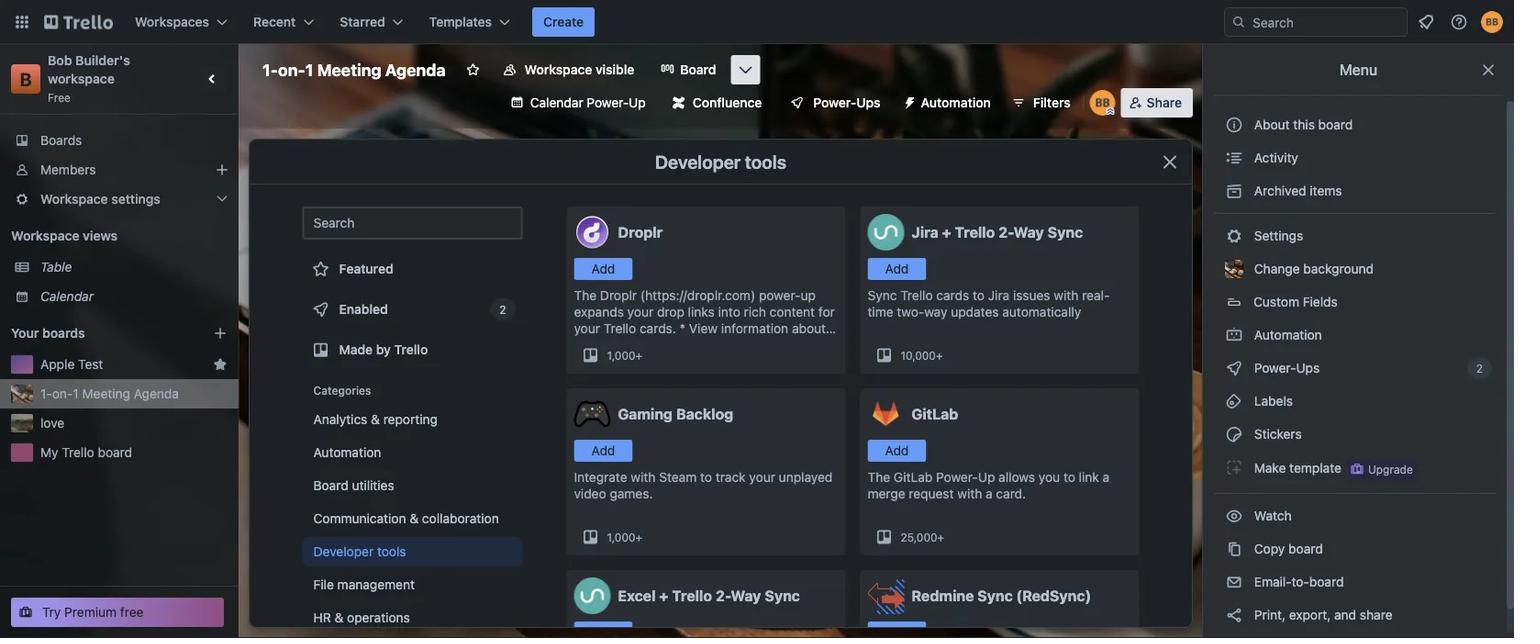Task type: describe. For each thing, give the bounding box(es) containing it.
1-on-1 meeting agenda link
[[40, 385, 228, 403]]

made by trello
[[339, 342, 428, 357]]

workspace
[[48, 71, 115, 86]]

& for analytics
[[371, 412, 380, 427]]

sm image for labels
[[1226, 392, 1244, 410]]

recent
[[253, 14, 296, 29]]

link
[[1079, 470, 1100, 485]]

search image
[[1232, 15, 1247, 29]]

sm image for archived items
[[1226, 182, 1244, 200]]

items
[[1310, 183, 1343, 198]]

0 horizontal spatial automation link
[[302, 438, 523, 467]]

communication & collaboration link
[[302, 504, 523, 533]]

share button
[[1122, 88, 1193, 118]]

trello for jira + trello 2-way sync
[[955, 224, 995, 241]]

analytics & reporting link
[[302, 405, 523, 434]]

try premium free button
[[11, 598, 224, 627]]

integrate
[[574, 470, 628, 485]]

sync inside sync trello cards to jira issues with real- time two-way updates automatically
[[868, 288, 897, 303]]

this member is an admin of this board. image
[[1107, 107, 1115, 116]]

0 horizontal spatial a
[[986, 486, 993, 501]]

add board image
[[213, 326, 228, 341]]

upgrade
[[1369, 463, 1414, 476]]

email-to-board
[[1251, 574, 1344, 589]]

labels link
[[1215, 386, 1496, 416]]

create
[[543, 14, 584, 29]]

gitlab inside the gitlab power-up allows you to link a merge request with a card.
[[894, 470, 933, 485]]

10,000 +
[[901, 349, 943, 362]]

enabled
[[339, 302, 388, 317]]

love link
[[40, 414, 228, 432]]

& for communication
[[410, 511, 419, 526]]

+ for gaming backlog
[[636, 531, 643, 543]]

star or unstar board image
[[466, 62, 481, 77]]

the gitlab power-up allows you to link a merge request with a card.
[[868, 470, 1110, 501]]

automatically
[[1003, 304, 1082, 319]]

0 horizontal spatial tools
[[377, 544, 406, 559]]

stickers link
[[1215, 420, 1496, 449]]

analytics
[[314, 412, 368, 427]]

1- inside text field
[[263, 60, 278, 79]]

test
[[78, 357, 103, 372]]

to for +
[[973, 288, 985, 303]]

share
[[1360, 607, 1393, 622]]

0 horizontal spatial 1-
[[40, 386, 52, 401]]

25,000 +
[[901, 531, 945, 543]]

free
[[120, 605, 144, 620]]

workspace navigation collapse icon image
[[200, 66, 226, 92]]

add for jira + trello 2-way sync
[[886, 261, 909, 276]]

bob builder's workspace free
[[48, 53, 134, 104]]

settings link
[[1215, 221, 1496, 251]]

menu
[[1340, 61, 1378, 78]]

sm image inside 'automation' button
[[896, 88, 921, 114]]

video
[[574, 486, 606, 501]]

up inside the gitlab power-up allows you to link a merge request with a card.
[[978, 470, 995, 485]]

0 vertical spatial developer
[[655, 151, 741, 172]]

10,000
[[901, 349, 936, 362]]

apple
[[40, 357, 75, 372]]

1 vertical spatial agenda
[[134, 386, 179, 401]]

customize views image
[[737, 61, 755, 79]]

primary element
[[0, 0, 1515, 44]]

this
[[1294, 117, 1315, 132]]

board for this
[[1319, 117, 1353, 132]]

cards
[[937, 288, 970, 303]]

communication
[[314, 511, 406, 526]]

board up to-
[[1289, 541, 1324, 556]]

my
[[40, 445, 58, 460]]

bob builder (bobbuilder40) image inside primary element
[[1482, 11, 1504, 33]]

members link
[[0, 155, 239, 185]]

create button
[[532, 7, 595, 37]]

issues
[[1014, 288, 1051, 303]]

copy
[[1255, 541, 1286, 556]]

made
[[339, 342, 373, 357]]

add button for jira + trello 2-way sync
[[868, 258, 927, 280]]

sm image for print, export, and share
[[1226, 606, 1244, 624]]

sm image for email-to-board
[[1226, 573, 1244, 591]]

1 vertical spatial power-ups
[[1251, 360, 1324, 375]]

archived items link
[[1215, 176, 1496, 206]]

on- inside text field
[[278, 60, 305, 79]]

25,000
[[901, 531, 938, 543]]

featured
[[339, 261, 393, 276]]

0 vertical spatial gitlab
[[912, 405, 959, 423]]

sync trello cards to jira issues with real- time two-way updates automatically
[[868, 288, 1110, 319]]

print,
[[1255, 607, 1286, 622]]

operations
[[347, 610, 410, 625]]

calendar power-up link
[[499, 88, 657, 118]]

workspace visible
[[525, 62, 635, 77]]

workspace visible button
[[492, 55, 646, 84]]

my trello board
[[40, 445, 132, 460]]

power- inside the gitlab power-up allows you to link a merge request with a card.
[[936, 470, 978, 485]]

request
[[909, 486, 954, 501]]

your
[[11, 325, 39, 341]]

2 for enabled
[[500, 303, 506, 316]]

sm image for watch
[[1226, 507, 1244, 525]]

sm image for power-ups
[[1226, 359, 1244, 377]]

sm image for copy board
[[1226, 540, 1244, 558]]

members
[[40, 162, 96, 177]]

1 horizontal spatial tools
[[745, 151, 787, 172]]

board for board
[[681, 62, 717, 77]]

change
[[1255, 261, 1300, 276]]

ups inside button
[[857, 95, 881, 110]]

allows
[[999, 470, 1036, 485]]

print, export, and share link
[[1215, 600, 1496, 630]]

activity
[[1251, 150, 1299, 165]]

share
[[1147, 95, 1182, 110]]

open information menu image
[[1450, 13, 1469, 31]]

boards
[[42, 325, 85, 341]]

recent button
[[242, 7, 325, 37]]

communication & collaboration
[[314, 511, 499, 526]]

watch
[[1251, 508, 1296, 523]]

starred
[[340, 14, 385, 29]]

add button for gaming backlog
[[574, 440, 633, 462]]

hr & operations
[[314, 610, 410, 625]]

calendar for calendar
[[40, 289, 94, 304]]

0 notifications image
[[1416, 11, 1438, 33]]

by
[[376, 342, 391, 357]]

games.
[[610, 486, 653, 501]]

apple test link
[[40, 355, 206, 374]]

analytics & reporting
[[314, 412, 438, 427]]

workspace settings button
[[0, 185, 239, 214]]

settings
[[1251, 228, 1304, 243]]

and
[[1335, 607, 1357, 622]]

archived items
[[1251, 183, 1343, 198]]

your boards
[[11, 325, 85, 341]]

0 horizontal spatial jira
[[912, 224, 939, 241]]

to for backlog
[[700, 470, 712, 485]]

power-ups button
[[777, 88, 892, 118]]

1,000 for gaming backlog
[[607, 531, 636, 543]]

premium
[[64, 605, 117, 620]]

workspace for workspace settings
[[40, 191, 108, 207]]

your boards with 4 items element
[[11, 322, 185, 344]]

+ for jira + trello 2-way sync
[[936, 349, 943, 362]]

developer tools inside developer tools link
[[314, 544, 406, 559]]

hr
[[314, 610, 331, 625]]

1 horizontal spatial developer tools
[[655, 151, 787, 172]]

+ for gitlab
[[938, 531, 945, 543]]

settings
[[111, 191, 161, 207]]

table link
[[40, 258, 228, 276]]



Task type: vqa. For each thing, say whether or not it's contained in the screenshot.


Task type: locate. For each thing, give the bounding box(es) containing it.
confluence
[[693, 95, 762, 110]]

add button for gitlab
[[868, 440, 927, 462]]

merge
[[868, 486, 906, 501]]

2 1,000 from the top
[[607, 531, 636, 543]]

with up games.
[[631, 470, 656, 485]]

power-ups
[[814, 95, 881, 110], [1251, 360, 1324, 375]]

4 sm image from the top
[[1226, 425, 1244, 443]]

archived
[[1255, 183, 1307, 198]]

board
[[681, 62, 717, 77], [314, 478, 349, 493]]

1 horizontal spatial board
[[681, 62, 717, 77]]

2 horizontal spatial with
[[1054, 288, 1079, 303]]

0 horizontal spatial 1-on-1 meeting agenda
[[40, 386, 179, 401]]

sm image for make template
[[1226, 458, 1244, 476]]

2 horizontal spatial &
[[410, 511, 419, 526]]

calendar for calendar power-up
[[530, 95, 584, 110]]

power- inside button
[[814, 95, 857, 110]]

1 vertical spatial on-
[[52, 386, 73, 401]]

add button down droplr
[[574, 258, 633, 280]]

board for trello
[[98, 445, 132, 460]]

ups up labels 'link'
[[1297, 360, 1320, 375]]

way for excel + trello 2-way sync
[[731, 587, 761, 605]]

templates button
[[418, 7, 521, 37]]

views
[[83, 228, 118, 243]]

0 horizontal spatial up
[[629, 95, 646, 110]]

stickers
[[1251, 426, 1302, 442]]

1 horizontal spatial way
[[1014, 224, 1044, 241]]

board left 'utilities'
[[314, 478, 349, 493]]

board inside "link"
[[98, 445, 132, 460]]

trello inside sync trello cards to jira issues with real- time two-way updates automatically
[[901, 288, 933, 303]]

1 vertical spatial a
[[986, 486, 993, 501]]

workspace inside button
[[525, 62, 592, 77]]

sm image inside copy board link
[[1226, 540, 1244, 558]]

0 horizontal spatial &
[[335, 610, 344, 625]]

custom
[[1254, 294, 1300, 309]]

1 vertical spatial meeting
[[82, 386, 130, 401]]

1 horizontal spatial ups
[[1297, 360, 1320, 375]]

jira up updates
[[989, 288, 1010, 303]]

on-
[[278, 60, 305, 79], [52, 386, 73, 401]]

workspace up table at the left
[[11, 228, 79, 243]]

0 horizontal spatial meeting
[[82, 386, 130, 401]]

workspace views
[[11, 228, 118, 243]]

add button for droplr
[[574, 258, 633, 280]]

1 horizontal spatial up
[[978, 470, 995, 485]]

upgrade button
[[1347, 458, 1417, 480]]

1-on-1 meeting agenda inside text field
[[263, 60, 446, 79]]

1,000 + for droplr
[[607, 349, 643, 362]]

0 horizontal spatial developer
[[314, 544, 374, 559]]

management
[[338, 577, 415, 592]]

2 horizontal spatial automation
[[1251, 327, 1323, 342]]

gitlab down 10,000 +
[[912, 405, 959, 423]]

1,000 + down games.
[[607, 531, 643, 543]]

1 horizontal spatial &
[[371, 412, 380, 427]]

& right analytics
[[371, 412, 380, 427]]

& right hr
[[335, 610, 344, 625]]

utilities
[[352, 478, 394, 493]]

0 horizontal spatial ups
[[857, 95, 881, 110]]

sm image for stickers
[[1226, 425, 1244, 443]]

0 vertical spatial bob builder (bobbuilder40) image
[[1482, 11, 1504, 33]]

copy board
[[1251, 541, 1324, 556]]

tools
[[745, 151, 787, 172], [377, 544, 406, 559]]

trello for made by trello
[[394, 342, 428, 357]]

ups
[[857, 95, 881, 110], [1297, 360, 1320, 375]]

1 vertical spatial board
[[314, 478, 349, 493]]

filters button
[[1006, 88, 1077, 118]]

1- up love
[[40, 386, 52, 401]]

developer down communication at left
[[314, 544, 374, 559]]

power-ups inside button
[[814, 95, 881, 110]]

sm image inside activity link
[[1226, 149, 1244, 167]]

free
[[48, 91, 71, 104]]

workspace down the members on the top left of the page
[[40, 191, 108, 207]]

sm image inside archived items link
[[1226, 182, 1244, 200]]

2 for power-ups
[[1477, 362, 1484, 375]]

workspace inside popup button
[[40, 191, 108, 207]]

1 down "recent" dropdown button
[[305, 60, 313, 79]]

2 sm image from the top
[[1226, 326, 1244, 344]]

1 horizontal spatial meeting
[[317, 60, 382, 79]]

way
[[925, 304, 948, 319]]

1 1,000 from the top
[[607, 349, 636, 362]]

tools down communication & collaboration
[[377, 544, 406, 559]]

1 vertical spatial 1-
[[40, 386, 52, 401]]

Board name text field
[[253, 55, 455, 84]]

0 vertical spatial meeting
[[317, 60, 382, 79]]

to inside the gitlab power-up allows you to link a merge request with a card.
[[1064, 470, 1076, 485]]

add button
[[574, 258, 633, 280], [868, 258, 927, 280], [574, 440, 633, 462], [868, 440, 927, 462]]

board down love link
[[98, 445, 132, 460]]

add for gitlab
[[886, 443, 909, 458]]

1 horizontal spatial agenda
[[385, 60, 446, 79]]

1 horizontal spatial a
[[1103, 470, 1110, 485]]

board inside "link"
[[314, 478, 349, 493]]

a left card.
[[986, 486, 993, 501]]

2 horizontal spatial to
[[1064, 470, 1076, 485]]

1 vertical spatial 2
[[1477, 362, 1484, 375]]

bob
[[48, 53, 72, 68]]

1 vertical spatial calendar
[[40, 289, 94, 304]]

real-
[[1083, 288, 1110, 303]]

+
[[942, 224, 952, 241], [636, 349, 643, 362], [936, 349, 943, 362], [636, 531, 643, 543], [938, 531, 945, 543], [659, 587, 669, 605]]

board for to-
[[1310, 574, 1344, 589]]

make template
[[1251, 460, 1342, 475]]

0 horizontal spatial 2-
[[716, 587, 731, 605]]

+ down way
[[936, 349, 943, 362]]

0 vertical spatial agenda
[[385, 60, 446, 79]]

way for jira + trello 2-way sync
[[1014, 224, 1044, 241]]

2- for excel
[[716, 587, 731, 605]]

1 horizontal spatial 1-on-1 meeting agenda
[[263, 60, 446, 79]]

3 sm image from the top
[[1226, 392, 1244, 410]]

to left "track"
[[700, 470, 712, 485]]

collaboration
[[422, 511, 499, 526]]

0 horizontal spatial way
[[731, 587, 761, 605]]

1 horizontal spatial with
[[958, 486, 983, 501]]

0 horizontal spatial board
[[314, 478, 349, 493]]

1 vertical spatial developer
[[314, 544, 374, 559]]

sm image inside stickers link
[[1226, 425, 1244, 443]]

workspace up calendar power-up link
[[525, 62, 592, 77]]

1 horizontal spatial jira
[[989, 288, 1010, 303]]

0 vertical spatial 2
[[500, 303, 506, 316]]

calendar down table at the left
[[40, 289, 94, 304]]

0 vertical spatial workspace
[[525, 62, 592, 77]]

add button up the two-
[[868, 258, 927, 280]]

about this board
[[1255, 117, 1353, 132]]

automation link down custom fields button
[[1215, 320, 1496, 350]]

& down board utilities "link"
[[410, 511, 419, 526]]

with up automatically
[[1054, 288, 1079, 303]]

0 vertical spatial jira
[[912, 224, 939, 241]]

export,
[[1290, 607, 1331, 622]]

0 vertical spatial developer tools
[[655, 151, 787, 172]]

confluence button
[[662, 88, 773, 118]]

apple test
[[40, 357, 103, 372]]

try premium free
[[42, 605, 144, 620]]

with inside integrate with steam to track your unplayed video games.
[[631, 470, 656, 485]]

builder's
[[75, 53, 130, 68]]

sm image inside watch link
[[1226, 507, 1244, 525]]

workspace for workspace views
[[11, 228, 79, 243]]

sm image inside email-to-board link
[[1226, 573, 1244, 591]]

2
[[500, 303, 506, 316], [1477, 362, 1484, 375]]

1,000 for droplr
[[607, 349, 636, 362]]

0 vertical spatial 1
[[305, 60, 313, 79]]

automation link down analytics & reporting "link"
[[302, 438, 523, 467]]

automation up board utilities
[[314, 445, 381, 460]]

workspaces
[[135, 14, 209, 29]]

1 horizontal spatial 2
[[1477, 362, 1484, 375]]

& for hr
[[335, 610, 344, 625]]

redmine
[[912, 587, 974, 605]]

jira up cards
[[912, 224, 939, 241]]

1-on-1 meeting agenda down starred
[[263, 60, 446, 79]]

ups left 'automation' button
[[857, 95, 881, 110]]

steam
[[659, 470, 697, 485]]

1 vertical spatial &
[[410, 511, 419, 526]]

hr & operations link
[[302, 603, 523, 633]]

with inside sync trello cards to jira issues with real- time two-way updates automatically
[[1054, 288, 1079, 303]]

+ for droplr
[[636, 349, 643, 362]]

up down the visible
[[629, 95, 646, 110]]

add button up integrate
[[574, 440, 633, 462]]

board right this
[[1319, 117, 1353, 132]]

on- down the apple
[[52, 386, 73, 401]]

agenda inside text field
[[385, 60, 446, 79]]

to
[[973, 288, 985, 303], [700, 470, 712, 485], [1064, 470, 1076, 485]]

copy board link
[[1215, 534, 1496, 564]]

calendar power-up
[[530, 95, 646, 110]]

board for board utilities
[[314, 478, 349, 493]]

automation down the custom fields
[[1251, 327, 1323, 342]]

1,000 up gaming
[[607, 349, 636, 362]]

automation left filters button
[[921, 95, 991, 110]]

2- up the issues
[[999, 224, 1014, 241]]

sm image inside settings link
[[1226, 227, 1244, 245]]

time
[[868, 304, 894, 319]]

my trello board link
[[40, 443, 228, 462]]

1,000 + for gaming backlog
[[607, 531, 643, 543]]

2 vertical spatial with
[[958, 486, 983, 501]]

workspace for workspace visible
[[525, 62, 592, 77]]

updates
[[951, 304, 999, 319]]

with right request
[[958, 486, 983, 501]]

calendar down workspace visible button
[[530, 95, 584, 110]]

with
[[1054, 288, 1079, 303], [631, 470, 656, 485], [958, 486, 983, 501]]

0 vertical spatial &
[[371, 412, 380, 427]]

(redsync)
[[1017, 587, 1092, 605]]

0 vertical spatial 1-on-1 meeting agenda
[[263, 60, 446, 79]]

1 vertical spatial way
[[731, 587, 761, 605]]

sm image for activity
[[1226, 149, 1244, 167]]

0 vertical spatial ups
[[857, 95, 881, 110]]

labels
[[1251, 393, 1294, 409]]

tools down confluence
[[745, 151, 787, 172]]

a right link
[[1103, 470, 1110, 485]]

1,000 down games.
[[607, 531, 636, 543]]

1 horizontal spatial bob builder (bobbuilder40) image
[[1482, 11, 1504, 33]]

1 horizontal spatial automation
[[921, 95, 991, 110]]

1 horizontal spatial to
[[973, 288, 985, 303]]

bob builder (bobbuilder40) image right 'open information menu' icon
[[1482, 11, 1504, 33]]

1 vertical spatial bob builder (bobbuilder40) image
[[1090, 90, 1116, 116]]

2- for jira
[[999, 224, 1014, 241]]

1 vertical spatial up
[[978, 470, 995, 485]]

1 sm image from the top
[[1226, 182, 1244, 200]]

developer
[[655, 151, 741, 172], [314, 544, 374, 559]]

gitlab up request
[[894, 470, 933, 485]]

reporting
[[383, 412, 438, 427]]

1 horizontal spatial automation link
[[1215, 320, 1496, 350]]

way
[[1014, 224, 1044, 241], [731, 587, 761, 605]]

meeting
[[317, 60, 382, 79], [82, 386, 130, 401]]

to up updates
[[973, 288, 985, 303]]

1 vertical spatial ups
[[1297, 360, 1320, 375]]

sm image inside the print, export, and share link
[[1226, 606, 1244, 624]]

to inside sync trello cards to jira issues with real- time two-way updates automatically
[[973, 288, 985, 303]]

+ right excel
[[659, 587, 669, 605]]

1-on-1 meeting agenda
[[263, 60, 446, 79], [40, 386, 179, 401]]

0 vertical spatial automation link
[[1215, 320, 1496, 350]]

0 vertical spatial on-
[[278, 60, 305, 79]]

sm image
[[896, 88, 921, 114], [1226, 149, 1244, 167], [1226, 227, 1244, 245], [1226, 359, 1244, 377], [1226, 458, 1244, 476], [1226, 507, 1244, 525], [1226, 540, 1244, 558], [1226, 573, 1244, 591], [1226, 606, 1244, 624]]

with inside the gitlab power-up allows you to link a merge request with a card.
[[958, 486, 983, 501]]

1 vertical spatial with
[[631, 470, 656, 485]]

1 horizontal spatial 1-
[[263, 60, 278, 79]]

1 horizontal spatial developer
[[655, 151, 741, 172]]

meeting down starred
[[317, 60, 382, 79]]

1 vertical spatial tools
[[377, 544, 406, 559]]

1 down apple test
[[73, 386, 79, 401]]

agenda
[[385, 60, 446, 79], [134, 386, 179, 401]]

jira + trello 2-way sync
[[912, 224, 1083, 241]]

up left allows
[[978, 470, 995, 485]]

bob builder (bobbuilder40) image right filters
[[1090, 90, 1116, 116]]

0 horizontal spatial on-
[[52, 386, 73, 401]]

developer down confluence icon
[[655, 151, 741, 172]]

b link
[[11, 64, 40, 94]]

& inside "link"
[[371, 412, 380, 427]]

sm image inside automation "link"
[[1226, 326, 1244, 344]]

0 horizontal spatial bob builder (bobbuilder40) image
[[1090, 90, 1116, 116]]

add for droplr
[[592, 261, 615, 276]]

1 1,000 + from the top
[[607, 349, 643, 362]]

+ down games.
[[636, 531, 643, 543]]

1-on-1 meeting agenda down apple test link
[[40, 386, 179, 401]]

meeting inside text field
[[317, 60, 382, 79]]

trello inside 'link'
[[394, 342, 428, 357]]

developer tools down confluence button
[[655, 151, 787, 172]]

watch link
[[1215, 501, 1496, 531]]

to left link
[[1064, 470, 1076, 485]]

sm image for automation
[[1226, 326, 1244, 344]]

email-
[[1255, 574, 1292, 589]]

made by trello link
[[302, 331, 523, 368]]

file
[[314, 577, 334, 592]]

b
[[20, 68, 32, 90]]

board up confluence button
[[681, 62, 717, 77]]

trello right my
[[62, 445, 94, 460]]

add button up the
[[868, 440, 927, 462]]

1,000 + up gaming
[[607, 349, 643, 362]]

automation link
[[1215, 320, 1496, 350], [302, 438, 523, 467]]

add for gaming backlog
[[592, 443, 615, 458]]

0 vertical spatial up
[[629, 95, 646, 110]]

+ up gaming
[[636, 349, 643, 362]]

trello right by
[[394, 342, 428, 357]]

+ up cards
[[942, 224, 952, 241]]

trello inside "link"
[[62, 445, 94, 460]]

0 vertical spatial board
[[681, 62, 717, 77]]

developer tools down communication at left
[[314, 544, 406, 559]]

template
[[1290, 460, 1342, 475]]

1 horizontal spatial calendar
[[530, 95, 584, 110]]

trello up cards
[[955, 224, 995, 241]]

0 vertical spatial calendar
[[530, 95, 584, 110]]

agenda up love link
[[134, 386, 179, 401]]

0 horizontal spatial 1
[[73, 386, 79, 401]]

board up print, export, and share
[[1310, 574, 1344, 589]]

0 vertical spatial 2-
[[999, 224, 1014, 241]]

0 vertical spatial power-ups
[[814, 95, 881, 110]]

board inside button
[[1319, 117, 1353, 132]]

1 inside text field
[[305, 60, 313, 79]]

trello for excel + trello 2-way sync
[[672, 587, 712, 605]]

2 vertical spatial &
[[335, 610, 344, 625]]

sm image for settings
[[1226, 227, 1244, 245]]

automation button
[[896, 88, 1002, 118]]

trello right excel
[[672, 587, 712, 605]]

automation inside button
[[921, 95, 991, 110]]

confluence icon image
[[673, 96, 686, 109]]

0 vertical spatial a
[[1103, 470, 1110, 485]]

sm image inside labels 'link'
[[1226, 392, 1244, 410]]

1- down recent
[[263, 60, 278, 79]]

on- down "recent" dropdown button
[[278, 60, 305, 79]]

0 vertical spatial way
[[1014, 224, 1044, 241]]

excel + trello 2-way sync
[[618, 587, 800, 605]]

0 vertical spatial 1-
[[263, 60, 278, 79]]

1 vertical spatial 1
[[73, 386, 79, 401]]

1 horizontal spatial 2-
[[999, 224, 1014, 241]]

redmine sync (redsync)
[[912, 587, 1092, 605]]

2 1,000 + from the top
[[607, 531, 643, 543]]

agenda left star or unstar board image
[[385, 60, 446, 79]]

integrate with steam to track your unplayed video games.
[[574, 470, 833, 501]]

0 horizontal spatial to
[[700, 470, 712, 485]]

1 vertical spatial jira
[[989, 288, 1010, 303]]

back to home image
[[44, 7, 113, 37]]

file management link
[[302, 570, 523, 599]]

+ down request
[[938, 531, 945, 543]]

your
[[749, 470, 776, 485]]

bob builder (bobbuilder40) image
[[1482, 11, 1504, 33], [1090, 90, 1116, 116]]

to inside integrate with steam to track your unplayed video games.
[[700, 470, 712, 485]]

trello up the two-
[[901, 288, 933, 303]]

sm image
[[1226, 182, 1244, 200], [1226, 326, 1244, 344], [1226, 392, 1244, 410], [1226, 425, 1244, 443]]

Search field
[[1247, 8, 1407, 36]]

0 horizontal spatial automation
[[314, 445, 381, 460]]

1 vertical spatial 1,000
[[607, 531, 636, 543]]

0 vertical spatial 1,000
[[607, 349, 636, 362]]

bob builder's workspace link
[[48, 53, 134, 86]]

Search text field
[[302, 207, 523, 240]]

2- right excel
[[716, 587, 731, 605]]

meeting down test
[[82, 386, 130, 401]]

1 horizontal spatial 1
[[305, 60, 313, 79]]

1 vertical spatial developer tools
[[314, 544, 406, 559]]

2-
[[999, 224, 1014, 241], [716, 587, 731, 605]]

1 vertical spatial automation link
[[302, 438, 523, 467]]

2 vertical spatial automation
[[314, 445, 381, 460]]

gaming backlog
[[618, 405, 734, 423]]

starred icon image
[[213, 357, 228, 372]]

visible
[[596, 62, 635, 77]]

1 horizontal spatial power-ups
[[1251, 360, 1324, 375]]

1 vertical spatial workspace
[[40, 191, 108, 207]]

1 vertical spatial 2-
[[716, 587, 731, 605]]

jira inside sync trello cards to jira issues with real- time two-way updates automatically
[[989, 288, 1010, 303]]

0 vertical spatial with
[[1054, 288, 1079, 303]]

1 vertical spatial 1-on-1 meeting agenda
[[40, 386, 179, 401]]

1,000
[[607, 349, 636, 362], [607, 531, 636, 543]]



